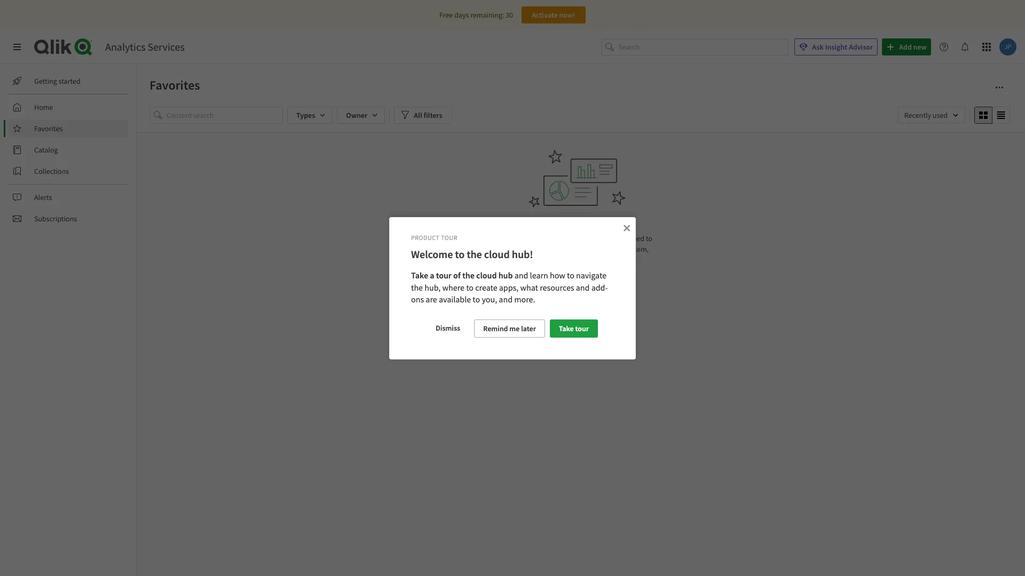 Task type: locate. For each thing, give the bounding box(es) containing it.
0 horizontal spatial and
[[499, 294, 513, 305]]

1 vertical spatial tour
[[575, 324, 589, 334]]

product tour
[[411, 234, 458, 242]]

navigation pane element
[[0, 68, 136, 232]]

days
[[454, 10, 469, 20]]

me
[[510, 324, 520, 334]]

favorite
[[598, 245, 622, 254]]

you
[[506, 234, 517, 243]]

favorites
[[566, 234, 593, 243]]

advisor
[[849, 42, 873, 52]]

0 horizontal spatial favorites
[[34, 124, 63, 133]]

filters region
[[150, 105, 1012, 126]]

to left you,
[[473, 294, 480, 305]]

favorites link
[[9, 120, 128, 137]]

are
[[426, 294, 437, 305]]

your
[[530, 245, 544, 254]]

getting started link
[[9, 73, 128, 90]]

Content search text field
[[167, 107, 283, 124]]

more.
[[514, 294, 535, 305]]

adjust
[[509, 245, 529, 254]]

dismiss
[[436, 324, 460, 333]]

1 vertical spatial favorites
[[34, 124, 63, 133]]

remind me later
[[483, 324, 536, 334]]

dismiss button
[[427, 320, 469, 337]]

filters.
[[568, 245, 587, 254]]

and
[[515, 270, 528, 281], [576, 282, 590, 293], [499, 294, 513, 305]]

take inside take tour button
[[559, 324, 574, 334]]

× dialog
[[389, 217, 636, 360]]

to
[[646, 234, 652, 243], [455, 248, 465, 261], [567, 270, 574, 281], [466, 282, 474, 293], [473, 294, 480, 305]]

activate
[[532, 10, 558, 20]]

2 vertical spatial and
[[499, 294, 513, 305]]

0 vertical spatial favorites
[[150, 77, 200, 93]]

and learn how to navigate the hub, where to create apps, what resources and add- ons are available to you, and more.
[[411, 270, 608, 305]]

resources
[[540, 282, 574, 293]]

to inside you don't have any favorites yet, or you need to adjust your search filters. to favorite an item, click the star.
[[646, 234, 652, 243]]

activate now!
[[532, 10, 575, 20]]

1 horizontal spatial and
[[515, 270, 528, 281]]

favorites
[[150, 77, 200, 93], [34, 124, 63, 133]]

take left a
[[411, 270, 428, 281]]

welcome
[[411, 248, 453, 261]]

1 horizontal spatial favorites
[[150, 77, 200, 93]]

the down filters.
[[574, 255, 585, 265]]

now!
[[559, 10, 575, 20]]

and up the what
[[515, 270, 528, 281]]

subscriptions
[[34, 214, 77, 224]]

cloud down you
[[484, 248, 510, 261]]

take right 'later'
[[559, 324, 574, 334]]

yet,
[[595, 234, 606, 243]]

hub!
[[512, 248, 533, 261]]

favorites inside navigation pane element
[[34, 124, 63, 133]]

0 horizontal spatial take
[[411, 270, 428, 281]]

the up ons
[[411, 282, 423, 293]]

what
[[520, 282, 538, 293]]

to right need
[[646, 234, 652, 243]]

analytics
[[105, 40, 146, 53]]

any
[[553, 234, 565, 243]]

catalog link
[[9, 141, 128, 159]]

to right how
[[567, 270, 574, 281]]

collections link
[[9, 163, 128, 180]]

home
[[34, 103, 53, 112]]

cloud up create
[[476, 270, 497, 281]]

1 vertical spatial take
[[559, 324, 574, 334]]

favorites up catalog
[[34, 124, 63, 133]]

tour
[[436, 270, 452, 281], [575, 324, 589, 334]]

the inside you don't have any favorites yet, or you need to adjust your search filters. to favorite an item, click the star.
[[574, 255, 585, 265]]

remind me later button
[[474, 320, 545, 338]]

ask insight advisor
[[812, 42, 873, 52]]

take
[[411, 270, 428, 281], [559, 324, 574, 334]]

×
[[623, 220, 631, 235]]

favorites down services
[[150, 77, 200, 93]]

switch view group
[[974, 107, 1010, 124]]

1 horizontal spatial tour
[[575, 324, 589, 334]]

take tour button
[[550, 320, 598, 338]]

getting started
[[34, 76, 81, 86]]

welcome to the cloud hub!
[[411, 248, 533, 261]]

item,
[[633, 245, 649, 254]]

alerts link
[[9, 189, 128, 206]]

and down apps,
[[499, 294, 513, 305]]

the
[[467, 248, 482, 261], [574, 255, 585, 265], [462, 270, 475, 281], [411, 282, 423, 293]]

0 vertical spatial take
[[411, 270, 428, 281]]

cloud
[[484, 248, 510, 261], [476, 270, 497, 281]]

remind
[[483, 324, 508, 334]]

and down navigate
[[576, 282, 590, 293]]

1 horizontal spatial take
[[559, 324, 574, 334]]

0 vertical spatial and
[[515, 270, 528, 281]]

need
[[629, 234, 644, 243]]

take a tour of the cloud hub
[[411, 270, 513, 281]]

you
[[616, 234, 627, 243]]

hub,
[[425, 282, 441, 293]]

0 horizontal spatial tour
[[436, 270, 452, 281]]

close sidebar menu image
[[13, 43, 21, 51]]

0 vertical spatial tour
[[436, 270, 452, 281]]

2 horizontal spatial and
[[576, 282, 590, 293]]

analytics services element
[[105, 40, 185, 53]]



Task type: vqa. For each thing, say whether or not it's contained in the screenshot.
of
yes



Task type: describe. For each thing, give the bounding box(es) containing it.
the inside and learn how to navigate the hub, where to create apps, what resources and add- ons are available to you, and more.
[[411, 282, 423, 293]]

or
[[608, 234, 614, 243]]

how
[[550, 270, 565, 281]]

× button
[[623, 220, 631, 235]]

getting
[[34, 76, 57, 86]]

1 vertical spatial cloud
[[476, 270, 497, 281]]

apps,
[[499, 282, 519, 293]]

collections
[[34, 167, 69, 176]]

remaining:
[[470, 10, 504, 20]]

home link
[[9, 99, 128, 116]]

the up take a tour of the cloud hub
[[467, 248, 482, 261]]

create
[[475, 282, 497, 293]]

take for take tour
[[559, 324, 574, 334]]

the right of
[[462, 270, 475, 281]]

analytics services
[[105, 40, 185, 53]]

activate now! link
[[522, 6, 586, 23]]

subscriptions link
[[9, 210, 128, 227]]

insight
[[825, 42, 847, 52]]

learn
[[530, 270, 548, 281]]

add-
[[591, 282, 608, 293]]

available
[[439, 294, 471, 305]]

an
[[623, 245, 631, 254]]

of
[[453, 270, 461, 281]]

star.
[[586, 255, 599, 265]]

ons
[[411, 294, 424, 305]]

you don't have any favorites yet, or you need to adjust your search filters. to favorite an item, click the star.
[[506, 234, 652, 265]]

free days remaining: 30
[[439, 10, 513, 20]]

recently used image
[[897, 107, 965, 124]]

search
[[546, 245, 566, 254]]

click
[[559, 255, 573, 265]]

product
[[411, 234, 440, 242]]

a
[[430, 270, 434, 281]]

to down take a tour of the cloud hub
[[466, 282, 474, 293]]

0 vertical spatial cloud
[[484, 248, 510, 261]]

ask
[[812, 42, 824, 52]]

tour inside button
[[575, 324, 589, 334]]

take tour
[[559, 324, 589, 334]]

30
[[506, 10, 513, 20]]

navigate
[[576, 270, 607, 281]]

later
[[521, 324, 536, 334]]

have
[[537, 234, 552, 243]]

services
[[148, 40, 185, 53]]

hub
[[499, 270, 513, 281]]

don't
[[519, 234, 535, 243]]

alerts
[[34, 193, 52, 202]]

tour
[[441, 234, 458, 242]]

catalog
[[34, 145, 58, 155]]

Search text field
[[618, 38, 788, 56]]

to down 'tour'
[[455, 248, 465, 261]]

ask insight advisor button
[[795, 38, 878, 56]]

1 vertical spatial and
[[576, 282, 590, 293]]

started
[[59, 76, 81, 86]]

free
[[439, 10, 453, 20]]

to
[[589, 245, 597, 254]]

searchbar element
[[601, 38, 788, 56]]

take for take a tour of the cloud hub
[[411, 270, 428, 281]]

where
[[442, 282, 465, 293]]

you,
[[482, 294, 497, 305]]



